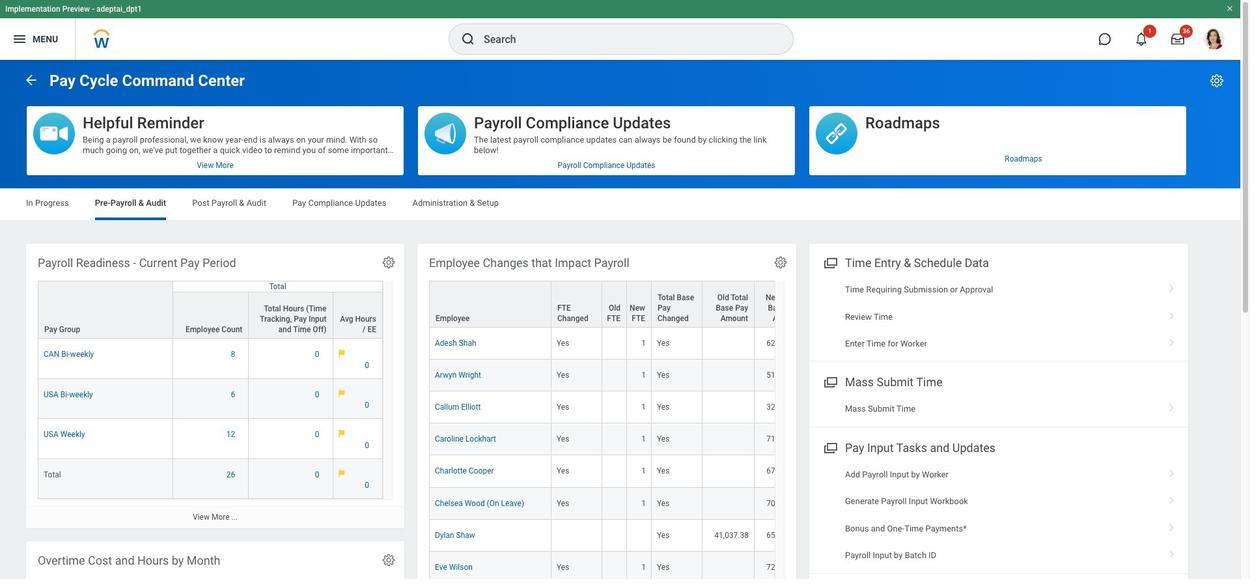 Task type: vqa. For each thing, say whether or not it's contained in the screenshot.
Gigs to the right
no



Task type: locate. For each thing, give the bounding box(es) containing it.
the average hours per employee is less than 40.  all hours might not be submitted for the current open pay period. image for first the average hours per employee is less than 40.  all hours might not be submitted for the current open pay period. element from the bottom
[[338, 470, 345, 478]]

column header
[[429, 281, 552, 328], [552, 281, 603, 328], [603, 281, 627, 328], [627, 281, 652, 328], [652, 281, 703, 328], [703, 281, 755, 328]]

the average hours per employee is less than 40.  all hours might not be submitted for the current open pay period. image for second the average hours per employee is less than 40.  all hours might not be submitted for the current open pay period. element from the bottom
[[338, 429, 345, 438]]

the average hours per employee is less than 40.  all hours might not be submitted for the current open pay period. element
[[338, 349, 377, 370], [338, 389, 377, 411], [338, 429, 377, 451], [338, 470, 377, 491]]

1 vertical spatial the average hours per employee is less than 40.  all hours might not be submitted for the current open pay period. image
[[338, 429, 345, 438]]

2 vertical spatial chevron right image
[[1164, 546, 1181, 559]]

1 vertical spatial menu group image
[[821, 438, 839, 456]]

close environment banner image
[[1227, 5, 1234, 12]]

3 chevron right image from the top
[[1164, 400, 1181, 413]]

5 column header from the left
[[652, 281, 703, 328]]

search image
[[461, 31, 476, 47]]

0 vertical spatial menu group image
[[821, 373, 839, 390]]

chevron right image
[[1164, 307, 1181, 320], [1164, 334, 1181, 347], [1164, 400, 1181, 413], [1164, 465, 1181, 478], [1164, 492, 1181, 505]]

configure payroll readiness - current pay period image
[[382, 255, 396, 270]]

1 the average hours per employee is less than 40.  all hours might not be submitted for the current open pay period. element from the top
[[338, 349, 377, 370]]

the average hours per employee is less than 40.  all hours might not be submitted for the current open pay period. image
[[338, 349, 345, 357]]

1 chevron right image from the top
[[1164, 307, 1181, 320]]

inbox large image
[[1172, 33, 1185, 46]]

3 the average hours per employee is less than 40.  all hours might not be submitted for the current open pay period. image from the top
[[338, 470, 345, 478]]

payroll readiness - current pay period element
[[26, 244, 405, 528]]

0 vertical spatial the average hours per employee is less than 40.  all hours might not be submitted for the current open pay period. image
[[338, 389, 345, 397]]

menu group image
[[821, 253, 839, 271]]

row
[[38, 281, 383, 339], [429, 281, 1251, 328], [38, 292, 383, 339], [429, 328, 1251, 360], [38, 339, 383, 379], [429, 360, 1251, 392], [38, 379, 383, 419], [429, 392, 1251, 424], [38, 419, 383, 459], [429, 424, 1251, 456], [429, 456, 1251, 488], [38, 459, 383, 499], [429, 488, 1251, 520], [429, 520, 1251, 552], [429, 552, 1251, 579]]

1 the average hours per employee is less than 40.  all hours might not be submitted for the current open pay period. image from the top
[[338, 389, 345, 397]]

banner
[[0, 0, 1241, 60]]

menu group image
[[821, 373, 839, 390], [821, 438, 839, 456]]

2 vertical spatial the average hours per employee is less than 40.  all hours might not be submitted for the current open pay period. image
[[338, 470, 345, 478]]

2 menu group image from the top
[[821, 438, 839, 456]]

6 column header from the left
[[703, 281, 755, 328]]

the average hours per employee is less than 40.  all hours might not be submitted for the current open pay period. image
[[338, 389, 345, 397], [338, 429, 345, 438], [338, 470, 345, 478]]

0 vertical spatial list
[[810, 276, 1189, 357]]

4 the average hours per employee is less than 40.  all hours might not be submitted for the current open pay period. element from the top
[[338, 470, 377, 491]]

tab list
[[13, 189, 1228, 220]]

1 vertical spatial chevron right image
[[1164, 519, 1181, 532]]

1 menu group image from the top
[[821, 373, 839, 390]]

Search Workday  search field
[[484, 25, 767, 53]]

2 chevron right image from the top
[[1164, 519, 1181, 532]]

0 vertical spatial chevron right image
[[1164, 280, 1181, 293]]

chevron right image
[[1164, 280, 1181, 293], [1164, 519, 1181, 532], [1164, 546, 1181, 559]]

list
[[810, 276, 1189, 357], [810, 461, 1189, 569]]

2 the average hours per employee is less than 40.  all hours might not be submitted for the current open pay period. image from the top
[[338, 429, 345, 438]]

1 vertical spatial list
[[810, 461, 1189, 569]]

cell
[[603, 328, 627, 360], [703, 328, 755, 360], [603, 360, 627, 392], [703, 360, 755, 392], [603, 392, 627, 424], [703, 392, 755, 424], [603, 424, 627, 456], [703, 424, 755, 456], [603, 456, 627, 488], [703, 456, 755, 488], [603, 488, 627, 520], [703, 488, 755, 520], [552, 520, 603, 552], [603, 520, 627, 552], [627, 520, 652, 552], [603, 552, 627, 579], [703, 552, 755, 579]]

main content
[[0, 60, 1251, 579]]

notifications large image
[[1135, 33, 1148, 46]]



Task type: describe. For each thing, give the bounding box(es) containing it.
2 column header from the left
[[552, 281, 603, 328]]

total element
[[44, 468, 61, 479]]

1 chevron right image from the top
[[1164, 280, 1181, 293]]

1 column header from the left
[[429, 281, 552, 328]]

4 column header from the left
[[627, 281, 652, 328]]

configure overtime cost and hours by month image
[[382, 553, 396, 567]]

profile logan mcneil image
[[1204, 29, 1225, 52]]

4 chevron right image from the top
[[1164, 465, 1181, 478]]

3 chevron right image from the top
[[1164, 546, 1181, 559]]

2 the average hours per employee is less than 40.  all hours might not be submitted for the current open pay period. element from the top
[[338, 389, 377, 411]]

3 the average hours per employee is less than 40.  all hours might not be submitted for the current open pay period. element from the top
[[338, 429, 377, 451]]

previous page image
[[23, 72, 39, 88]]

configure this page image
[[1210, 73, 1225, 89]]

configure employee changes that impact payroll image
[[774, 255, 788, 270]]

3 column header from the left
[[603, 281, 627, 328]]

1 list from the top
[[810, 276, 1189, 357]]

employee changes that impact payroll element
[[418, 244, 1251, 579]]

justify image
[[12, 31, 27, 47]]

5 chevron right image from the top
[[1164, 492, 1181, 505]]

2 list from the top
[[810, 461, 1189, 569]]

2 chevron right image from the top
[[1164, 334, 1181, 347]]

the average hours per employee is less than 40.  all hours might not be submitted for the current open pay period. image for 2nd the average hours per employee is less than 40.  all hours might not be submitted for the current open pay period. element
[[338, 389, 345, 397]]



